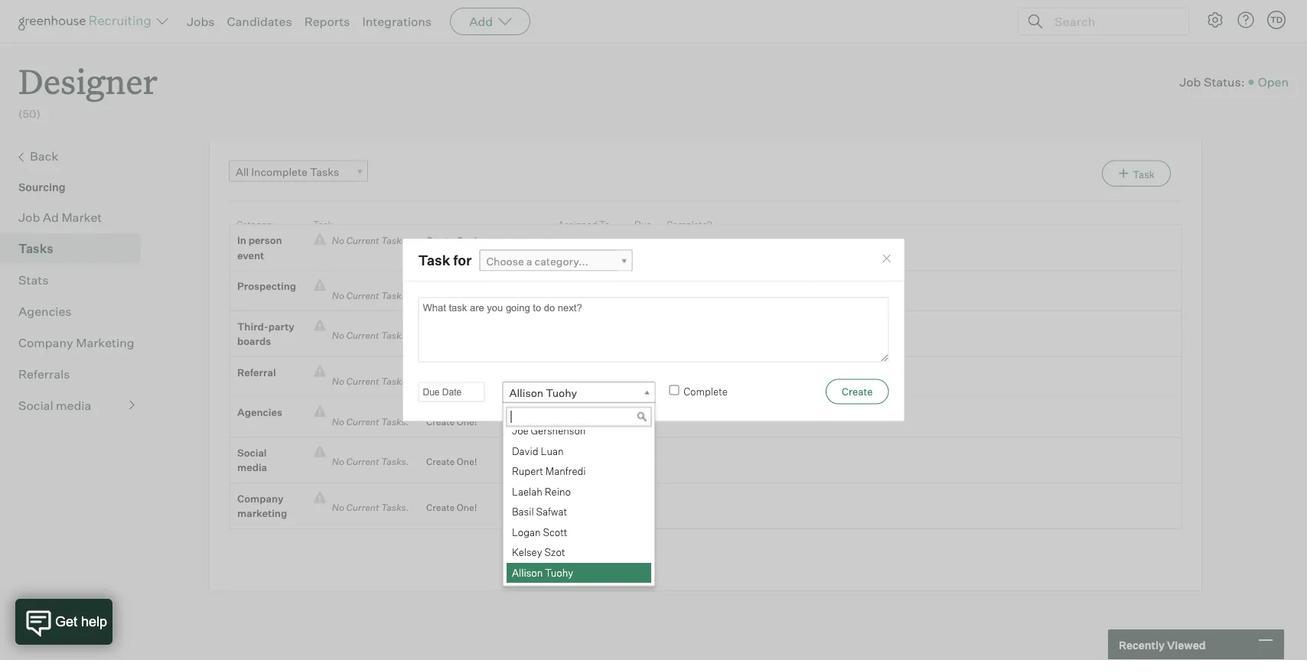 Task type: describe. For each thing, give the bounding box(es) containing it.
close image
[[881, 253, 893, 265]]

reino
[[545, 486, 571, 498]]

designer link
[[18, 43, 158, 107]]

job ad market
[[18, 210, 102, 225]]

create one! for company marketing
[[427, 502, 477, 514]]

0 vertical spatial media
[[56, 398, 91, 413]]

tuohy inside "allison tuohy" option
[[545, 567, 573, 579]]

category
[[237, 219, 275, 230]]

recently
[[1120, 639, 1165, 652]]

company marketing
[[18, 335, 134, 350]]

third-party boards
[[237, 321, 295, 348]]

create one! for agencies
[[427, 416, 477, 428]]

logan scott
[[512, 526, 567, 538]]

social inside social media
[[237, 447, 267, 459]]

marketing
[[76, 335, 134, 350]]

configure image
[[1207, 11, 1225, 29]]

choose
[[487, 254, 524, 268]]

list box containing joe gershenson
[[503, 421, 652, 584]]

1 horizontal spatial media
[[237, 462, 267, 474]]

one! for in person event
[[457, 235, 477, 246]]

tasks. for third-party boards
[[381, 330, 409, 342]]

back
[[30, 148, 58, 164]]

create one! link for social media
[[415, 455, 477, 470]]

no current tasks. for in person event
[[326, 235, 415, 246]]

one! for referral
[[457, 376, 477, 388]]

create one! for referral
[[427, 376, 477, 388]]

logan
[[512, 526, 541, 538]]

no current tasks. for company marketing
[[326, 502, 415, 514]]

social media link
[[18, 396, 135, 415]]

company marketing link
[[18, 334, 135, 352]]

reports link
[[304, 14, 350, 29]]

luan
[[541, 445, 564, 457]]

safwat
[[536, 506, 567, 518]]

event
[[237, 249, 264, 262]]

rupert manfredi
[[512, 465, 586, 477]]

marketing
[[237, 508, 287, 520]]

jobs
[[187, 14, 215, 29]]

incomplete
[[251, 165, 308, 179]]

choose a category... link
[[480, 250, 633, 272]]

assigned
[[558, 219, 598, 230]]

designer
[[18, 58, 158, 103]]

What task are you going to do next? text field
[[418, 297, 889, 362]]

party
[[269, 321, 295, 333]]

complete
[[684, 385, 728, 398]]

prospecting
[[237, 280, 296, 293]]

basil safwat
[[512, 506, 567, 518]]

allison tuohy inside task for dialog
[[510, 387, 577, 400]]

david
[[512, 445, 538, 457]]

task for
[[418, 252, 472, 269]]

current for social media
[[346, 457, 379, 468]]

due
[[635, 219, 652, 230]]

one! for company marketing
[[457, 502, 477, 514]]

tasks. for agencies
[[381, 416, 409, 428]]

status:
[[1204, 74, 1246, 90]]

gershenson
[[531, 425, 586, 437]]

scott
[[543, 526, 567, 538]]

create one! link for prospecting
[[415, 288, 477, 303]]

referrals link
[[18, 365, 135, 383]]

create for company marketing
[[427, 502, 455, 514]]

assigned to
[[558, 219, 610, 230]]

one! for agencies
[[457, 416, 477, 428]]

create for in person event
[[427, 235, 455, 246]]

no current tasks. for agencies
[[326, 416, 415, 428]]

candidates
[[227, 14, 292, 29]]

create one! for in person event
[[427, 235, 477, 246]]

for
[[453, 252, 472, 269]]

laelah reino
[[512, 486, 571, 498]]

no for third-party boards
[[332, 330, 345, 342]]

in person event
[[237, 234, 282, 262]]

task for dialog
[[402, 239, 905, 422]]

td
[[1271, 15, 1283, 25]]

td button
[[1265, 8, 1289, 32]]

ad
[[43, 210, 59, 225]]

Due Date text field
[[418, 382, 485, 402]]

referrals
[[18, 367, 70, 382]]

no for company marketing
[[332, 502, 345, 514]]

kelsey szot option
[[507, 543, 652, 563]]

all incomplete tasks link
[[229, 161, 368, 183]]

market
[[62, 210, 102, 225]]

(50)
[[18, 107, 41, 121]]

current for referral
[[346, 376, 379, 388]]

create one! link for company marketing
[[415, 501, 477, 516]]

recently viewed
[[1120, 639, 1206, 652]]

create one! for social media
[[427, 457, 477, 468]]

integrations
[[362, 14, 432, 29]]

create one! link for in person event
[[415, 233, 477, 248]]

current for in person event
[[346, 235, 379, 246]]

company for company marketing
[[237, 493, 284, 505]]

one! for social media
[[457, 457, 477, 468]]

Complete checkbox
[[670, 385, 679, 395]]

1 horizontal spatial agencies
[[237, 407, 282, 419]]

to
[[600, 219, 610, 230]]

no current tasks. for prospecting
[[326, 290, 415, 301]]

task inside dialog
[[418, 252, 451, 269]]

tasks link
[[18, 239, 135, 258]]

person
[[249, 234, 282, 247]]

rupert
[[512, 465, 543, 477]]

stats link
[[18, 271, 135, 289]]



Task type: locate. For each thing, give the bounding box(es) containing it.
6 no from the top
[[332, 457, 345, 468]]

viewed
[[1168, 639, 1206, 652]]

company marketing
[[237, 493, 287, 520]]

social down referrals
[[18, 398, 53, 413]]

current for company marketing
[[346, 502, 379, 514]]

third-
[[237, 321, 269, 333]]

boards
[[237, 336, 271, 348]]

one!
[[457, 235, 477, 246], [457, 290, 477, 301], [457, 376, 477, 388], [457, 416, 477, 428], [457, 457, 477, 468], [457, 502, 477, 514]]

0 horizontal spatial task
[[313, 219, 333, 230]]

no
[[332, 235, 345, 246], [332, 290, 345, 301], [332, 330, 345, 342], [332, 376, 345, 388], [332, 416, 345, 428], [332, 457, 345, 468], [332, 502, 345, 514]]

kelsey
[[512, 546, 542, 559]]

4 no from the top
[[332, 376, 345, 388]]

social media
[[18, 398, 91, 413], [237, 447, 267, 474]]

company for company marketing
[[18, 335, 73, 350]]

0 vertical spatial tasks
[[310, 165, 339, 179]]

0 horizontal spatial job
[[18, 210, 40, 225]]

tuohy up gershenson
[[546, 387, 577, 400]]

tasks. for referral
[[381, 376, 409, 388]]

5 no from the top
[[332, 416, 345, 428]]

rupert manfredi option
[[507, 462, 652, 482]]

no for prospecting
[[332, 290, 345, 301]]

referral
[[237, 367, 276, 379]]

social up the company marketing
[[237, 447, 267, 459]]

allison
[[510, 387, 544, 400], [512, 567, 543, 579]]

3 tasks. from the top
[[381, 330, 409, 342]]

1 vertical spatial task
[[313, 219, 333, 230]]

1 create one! link from the top
[[415, 233, 477, 248]]

1 vertical spatial job
[[18, 210, 40, 225]]

create
[[427, 235, 455, 246], [427, 290, 455, 301], [427, 376, 455, 388], [427, 416, 455, 428], [427, 457, 455, 468], [427, 502, 455, 514]]

category...
[[535, 254, 589, 268]]

all
[[236, 165, 249, 179]]

designer (50)
[[18, 58, 158, 121]]

company inside the company marketing
[[237, 493, 284, 505]]

None submit
[[826, 379, 889, 405]]

job for job ad market
[[18, 210, 40, 225]]

5 current from the top
[[346, 416, 379, 428]]

6 create from the top
[[427, 502, 455, 514]]

current for third-party boards
[[346, 330, 379, 342]]

allison tuohy inside option
[[512, 567, 573, 579]]

david luan
[[512, 445, 564, 457]]

6 tasks. from the top
[[381, 457, 409, 468]]

no for in person event
[[332, 235, 345, 246]]

no current tasks. for third-party boards
[[326, 330, 415, 342]]

kelsey szot
[[512, 546, 565, 559]]

1 horizontal spatial task
[[418, 252, 451, 269]]

logan scott option
[[507, 523, 652, 543]]

5 tasks. from the top
[[381, 416, 409, 428]]

4 one! from the top
[[457, 416, 477, 428]]

0 vertical spatial job
[[1180, 74, 1202, 90]]

reports
[[304, 14, 350, 29]]

td button
[[1268, 11, 1286, 29]]

4 create one! link from the top
[[415, 415, 477, 430]]

allison tuohy option
[[507, 563, 652, 584]]

1 horizontal spatial social
[[237, 447, 267, 459]]

agencies down stats
[[18, 304, 72, 319]]

3 current from the top
[[346, 330, 379, 342]]

3 create from the top
[[427, 376, 455, 388]]

no current tasks. for social media
[[326, 457, 415, 468]]

1 tasks. from the top
[[381, 235, 409, 246]]

7 current from the top
[[346, 502, 379, 514]]

social media down referrals
[[18, 398, 91, 413]]

0 vertical spatial tuohy
[[546, 387, 577, 400]]

6 create one! link from the top
[[415, 501, 477, 516]]

create one! link for referral
[[415, 375, 477, 390]]

complete?
[[667, 219, 713, 230]]

create one! for prospecting
[[427, 290, 477, 301]]

0 vertical spatial social
[[18, 398, 53, 413]]

tasks right incomplete
[[310, 165, 339, 179]]

job left "ad"
[[18, 210, 40, 225]]

create one!
[[427, 235, 477, 246], [427, 290, 477, 301], [427, 376, 477, 388], [427, 416, 477, 428], [427, 457, 477, 468], [427, 502, 477, 514]]

tuohy inside allison tuohy link
[[546, 387, 577, 400]]

integrations link
[[362, 14, 432, 29]]

stats
[[18, 272, 49, 288]]

create for referral
[[427, 376, 455, 388]]

media
[[56, 398, 91, 413], [237, 462, 267, 474]]

allison down kelsey
[[512, 567, 543, 579]]

in
[[237, 234, 247, 247]]

6 current from the top
[[346, 457, 379, 468]]

2 one! from the top
[[457, 290, 477, 301]]

2 horizontal spatial task
[[1133, 168, 1156, 180]]

7 no current tasks. from the top
[[326, 502, 415, 514]]

allison inside task for dialog
[[510, 387, 544, 400]]

allison up joe
[[510, 387, 544, 400]]

no current tasks.
[[326, 235, 415, 246], [326, 290, 415, 301], [326, 330, 415, 342], [326, 376, 415, 388], [326, 416, 415, 428], [326, 457, 415, 468], [326, 502, 415, 514]]

agencies down the referral
[[237, 407, 282, 419]]

4 create from the top
[[427, 416, 455, 428]]

add
[[469, 14, 493, 29]]

1 current from the top
[[346, 235, 379, 246]]

create one! link
[[415, 233, 477, 248], [415, 288, 477, 303], [415, 375, 477, 390], [415, 415, 477, 430], [415, 455, 477, 470], [415, 501, 477, 516]]

7 tasks. from the top
[[381, 502, 409, 514]]

2 no from the top
[[332, 290, 345, 301]]

allison tuohy down kelsey szot
[[512, 567, 573, 579]]

4 tasks. from the top
[[381, 376, 409, 388]]

2 create from the top
[[427, 290, 455, 301]]

0 vertical spatial task
[[1133, 168, 1156, 180]]

create for prospecting
[[427, 290, 455, 301]]

tuohy down szot
[[545, 567, 573, 579]]

laelah reino option
[[507, 482, 652, 502]]

agencies link
[[18, 302, 135, 321]]

3 create one! link from the top
[[415, 375, 477, 390]]

2 current from the top
[[346, 290, 379, 301]]

1 one! from the top
[[457, 235, 477, 246]]

4 no current tasks. from the top
[[326, 376, 415, 388]]

basil safwat option
[[507, 502, 652, 523]]

tasks. for in person event
[[381, 235, 409, 246]]

0 vertical spatial agencies
[[18, 304, 72, 319]]

6 no current tasks. from the top
[[326, 457, 415, 468]]

0 horizontal spatial tasks
[[18, 241, 53, 256]]

a
[[527, 254, 533, 268]]

1 horizontal spatial job
[[1180, 74, 1202, 90]]

3 one! from the top
[[457, 376, 477, 388]]

open
[[1259, 74, 1289, 90]]

company up marketing
[[237, 493, 284, 505]]

manfredi
[[545, 465, 586, 477]]

sourcing
[[18, 180, 66, 194]]

no for referral
[[332, 376, 345, 388]]

job left status:
[[1180, 74, 1202, 90]]

4 current from the top
[[346, 376, 379, 388]]

job status:
[[1180, 74, 1246, 90]]

joe gershenson
[[512, 425, 586, 437]]

2 no current tasks. from the top
[[326, 290, 415, 301]]

5 create one! from the top
[[427, 457, 477, 468]]

0 vertical spatial allison
[[510, 387, 544, 400]]

none submit inside task for dialog
[[826, 379, 889, 405]]

3 no current tasks. from the top
[[326, 330, 415, 342]]

0 horizontal spatial agencies
[[18, 304, 72, 319]]

list box
[[503, 421, 652, 584]]

None text field
[[507, 407, 652, 427]]

company
[[18, 335, 73, 350], [237, 493, 284, 505]]

no for social media
[[332, 457, 345, 468]]

2 tasks. from the top
[[381, 290, 409, 301]]

1 vertical spatial allison tuohy
[[512, 567, 573, 579]]

2 create one! from the top
[[427, 290, 477, 301]]

tasks. for prospecting
[[381, 290, 409, 301]]

1 vertical spatial agencies
[[237, 407, 282, 419]]

media down referrals link
[[56, 398, 91, 413]]

no for agencies
[[332, 416, 345, 428]]

basil
[[512, 506, 534, 518]]

greenhouse recruiting image
[[18, 12, 156, 31]]

one! for prospecting
[[457, 290, 477, 301]]

task for task
[[313, 219, 333, 230]]

5 no current tasks. from the top
[[326, 416, 415, 428]]

3 create one! from the top
[[427, 376, 477, 388]]

0 horizontal spatial social
[[18, 398, 53, 413]]

3 no from the top
[[332, 330, 345, 342]]

0 horizontal spatial media
[[56, 398, 91, 413]]

5 create one! link from the top
[[415, 455, 477, 470]]

current for agencies
[[346, 416, 379, 428]]

agencies
[[18, 304, 72, 319], [237, 407, 282, 419]]

2 create one! link from the top
[[415, 288, 477, 303]]

1 create from the top
[[427, 235, 455, 246]]

1 horizontal spatial social media
[[237, 447, 267, 474]]

1 horizontal spatial company
[[237, 493, 284, 505]]

6 create one! from the top
[[427, 502, 477, 514]]

tasks inside "link"
[[18, 241, 53, 256]]

laelah
[[512, 486, 542, 498]]

1 vertical spatial tuohy
[[545, 567, 573, 579]]

allison inside option
[[512, 567, 543, 579]]

social
[[18, 398, 53, 413], [237, 447, 267, 459]]

6 one! from the top
[[457, 502, 477, 514]]

task
[[1133, 168, 1156, 180], [313, 219, 333, 230], [418, 252, 451, 269]]

0 horizontal spatial company
[[18, 335, 73, 350]]

candidates link
[[227, 14, 292, 29]]

1 vertical spatial media
[[237, 462, 267, 474]]

1 no from the top
[[332, 235, 345, 246]]

tasks.
[[381, 235, 409, 246], [381, 290, 409, 301], [381, 330, 409, 342], [381, 376, 409, 388], [381, 416, 409, 428], [381, 457, 409, 468], [381, 502, 409, 514]]

0 vertical spatial social media
[[18, 398, 91, 413]]

1 create one! from the top
[[427, 235, 477, 246]]

job ad market link
[[18, 208, 135, 226]]

jobs link
[[187, 14, 215, 29]]

0 horizontal spatial social media
[[18, 398, 91, 413]]

5 create from the top
[[427, 457, 455, 468]]

choose a category...
[[487, 254, 589, 268]]

task for sourcing
[[1133, 168, 1156, 180]]

current for prospecting
[[346, 290, 379, 301]]

Search text field
[[1051, 10, 1175, 33]]

szot
[[544, 546, 565, 559]]

joe gershenson option
[[507, 421, 652, 441]]

1 vertical spatial tasks
[[18, 241, 53, 256]]

job
[[1180, 74, 1202, 90], [18, 210, 40, 225]]

0 vertical spatial allison tuohy
[[510, 387, 577, 400]]

all incomplete tasks
[[236, 165, 339, 179]]

tasks. for social media
[[381, 457, 409, 468]]

0 vertical spatial company
[[18, 335, 73, 350]]

back link
[[18, 147, 135, 167]]

2 vertical spatial task
[[418, 252, 451, 269]]

current
[[346, 235, 379, 246], [346, 290, 379, 301], [346, 330, 379, 342], [346, 376, 379, 388], [346, 416, 379, 428], [346, 457, 379, 468], [346, 502, 379, 514]]

7 no from the top
[[332, 502, 345, 514]]

no current tasks. for referral
[[326, 376, 415, 388]]

create one! link for agencies
[[415, 415, 477, 430]]

1 vertical spatial company
[[237, 493, 284, 505]]

social media up the company marketing
[[237, 447, 267, 474]]

job for job status:
[[1180, 74, 1202, 90]]

tasks. for company marketing
[[381, 502, 409, 514]]

5 one! from the top
[[457, 457, 477, 468]]

tasks up stats
[[18, 241, 53, 256]]

allison tuohy link
[[503, 382, 656, 404]]

1 vertical spatial social
[[237, 447, 267, 459]]

1 no current tasks. from the top
[[326, 235, 415, 246]]

1 horizontal spatial tasks
[[310, 165, 339, 179]]

allison tuohy up the joe gershenson
[[510, 387, 577, 400]]

4 create one! from the top
[[427, 416, 477, 428]]

joe
[[512, 425, 529, 437]]

add button
[[450, 8, 531, 35]]

1 vertical spatial social media
[[237, 447, 267, 474]]

create for agencies
[[427, 416, 455, 428]]

david luan option
[[507, 441, 652, 462]]

create for social media
[[427, 457, 455, 468]]

1 vertical spatial allison
[[512, 567, 543, 579]]

company up referrals
[[18, 335, 73, 350]]

media up the company marketing
[[237, 462, 267, 474]]



Task type: vqa. For each thing, say whether or not it's contained in the screenshot.
Deel
no



